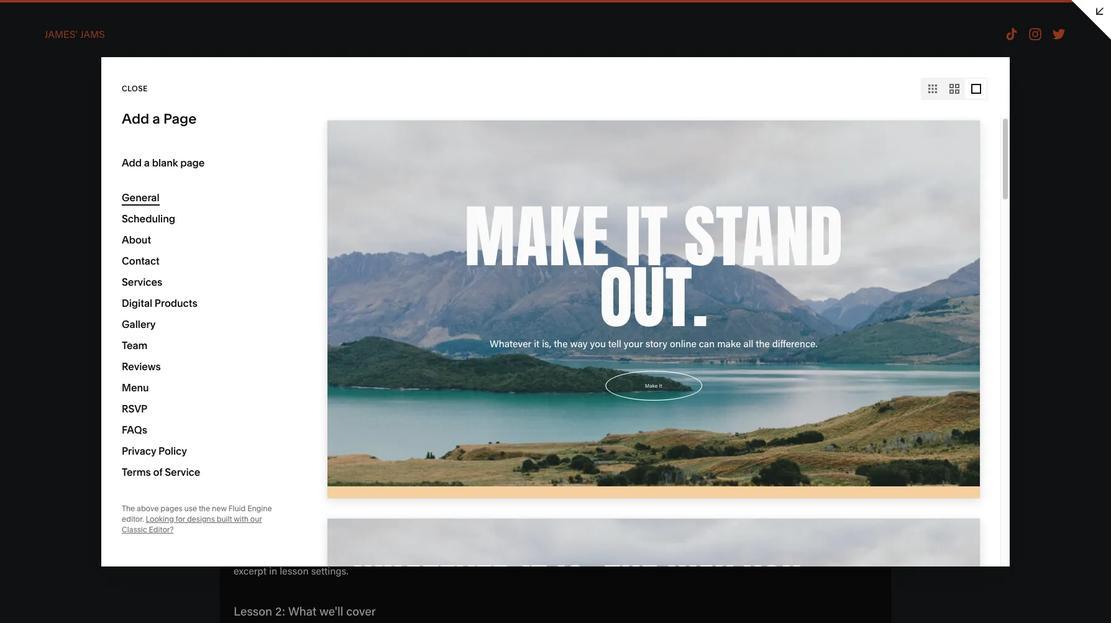 Task type: describe. For each thing, give the bounding box(es) containing it.
they're
[[129, 212, 153, 221]]

main for main navigation is empty
[[61, 139, 77, 148]]

search
[[82, 232, 107, 241]]

course introduction
[[44, 267, 126, 278]]

add a new page to the "not linked" navigation group image
[[152, 185, 166, 198]]

become a content expert
[[44, 294, 150, 306]]

main for main navigation
[[21, 103, 44, 116]]

also
[[153, 232, 168, 241]]

is
[[115, 139, 120, 148]]

discover
[[21, 242, 51, 251]]

a
[[81, 294, 86, 306]]

navigation for main navigation is empty
[[78, 139, 113, 148]]

public
[[81, 212, 103, 221]]

expert
[[123, 294, 150, 306]]

are
[[68, 212, 79, 221]]

navigation.
[[42, 232, 80, 241]]

disabled
[[155, 212, 186, 221]]

navigation for main navigation
[[46, 103, 97, 116]]

introduction
[[76, 267, 126, 278]]

they
[[119, 222, 134, 231]]

learn more link
[[74, 242, 115, 252]]

become a content expert button
[[0, 286, 203, 324]]

don't
[[136, 222, 154, 231]]

empty
[[122, 139, 142, 148]]

protected,
[[67, 222, 104, 231]]

unless
[[105, 212, 127, 221]]

can
[[139, 232, 152, 241]]

pages
[[44, 212, 66, 221]]

or
[[21, 222, 28, 231]]



Task type: vqa. For each thing, say whether or not it's contained in the screenshot.
tab list
no



Task type: locate. For each thing, give the bounding box(es) containing it.
these
[[21, 212, 42, 221]]

appear
[[156, 222, 181, 231]]

learn
[[74, 242, 94, 251]]

navigation
[[46, 103, 97, 116], [78, 139, 113, 148]]

navigation left is
[[78, 139, 113, 148]]

become
[[44, 294, 79, 306]]

home button
[[0, 14, 62, 41]]

1 vertical spatial main
[[61, 139, 77, 148]]

1 horizontal spatial main
[[61, 139, 77, 148]]

more
[[96, 242, 115, 251]]

main navigation
[[21, 103, 97, 116]]

home
[[24, 22, 48, 32]]

course introduction button
[[0, 259, 203, 286]]

main
[[21, 103, 44, 116], [61, 139, 77, 148]]

the
[[29, 232, 40, 241]]

main navigation is empty
[[61, 139, 142, 148]]

0 vertical spatial main
[[21, 103, 44, 116]]

password-
[[29, 222, 67, 231]]

1 vertical spatial navigation
[[78, 139, 113, 148]]

navigation up main navigation is empty
[[46, 103, 97, 116]]

course
[[44, 267, 74, 278]]

them.
[[52, 242, 73, 251]]

0 vertical spatial navigation
[[46, 103, 97, 116]]

content
[[88, 294, 121, 306]]

these pages are public unless they're disabled or password-protected, but they don't appear in the navigation. search engines can also discover them.
[[21, 212, 186, 251]]

in
[[21, 232, 27, 241]]

add a new page to the "main navigation" group image
[[152, 103, 166, 116]]

learn more
[[74, 242, 115, 251]]

but
[[105, 222, 117, 231]]

engines
[[109, 232, 137, 241]]

0 horizontal spatial main
[[21, 103, 44, 116]]



